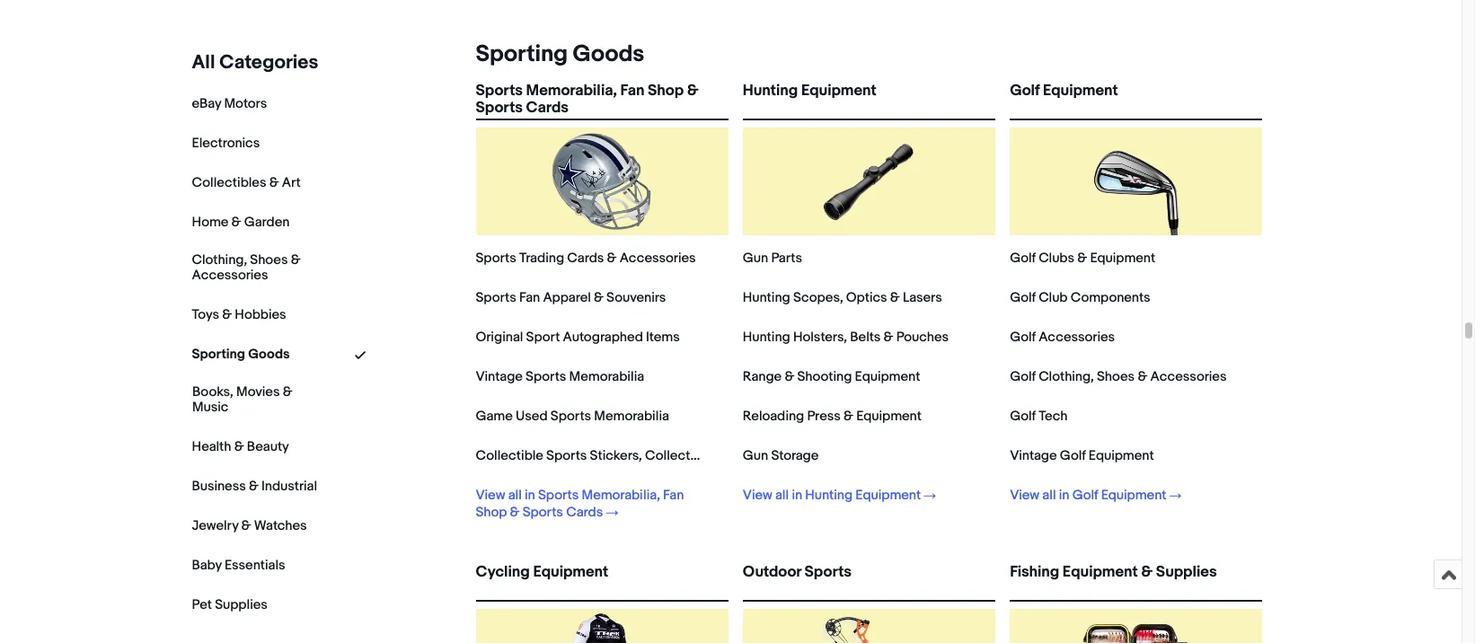 Task type: locate. For each thing, give the bounding box(es) containing it.
supplies
[[1156, 563, 1217, 581], [215, 596, 268, 613]]

golf tech
[[1010, 408, 1068, 425]]

view for hunting equipment
[[743, 487, 772, 504]]

1 horizontal spatial view
[[743, 487, 772, 504]]

2 gun from the top
[[743, 447, 768, 465]]

0 horizontal spatial supplies
[[215, 596, 268, 613]]

1 horizontal spatial sporting
[[476, 40, 568, 68]]

golf clothing, shoes & accessories link
[[1010, 368, 1227, 385]]

0 horizontal spatial all
[[508, 487, 522, 504]]

&
[[687, 82, 699, 100], [269, 174, 279, 191], [231, 214, 241, 231], [607, 250, 617, 267], [1078, 250, 1087, 267], [291, 252, 301, 269], [594, 289, 604, 306], [890, 289, 900, 306], [222, 306, 232, 323], [884, 329, 894, 346], [785, 368, 795, 385], [1138, 368, 1148, 385], [282, 383, 292, 401], [844, 408, 854, 425], [234, 438, 244, 455], [718, 447, 728, 465], [249, 478, 259, 495], [510, 504, 520, 521], [241, 517, 251, 534], [1141, 563, 1153, 581]]

health & beauty link
[[192, 438, 289, 455]]

1 vertical spatial goods
[[248, 346, 290, 363]]

golf for golf club components
[[1010, 289, 1036, 306]]

2 view from the left
[[743, 487, 772, 504]]

1 in from the left
[[525, 487, 535, 504]]

original
[[476, 329, 523, 346]]

gun left parts
[[743, 250, 768, 267]]

range
[[743, 368, 782, 385]]

1 horizontal spatial fan
[[620, 82, 645, 100]]

1 horizontal spatial shoes
[[1097, 368, 1135, 385]]

golf equipment link
[[1010, 82, 1263, 115]]

0 horizontal spatial shoes
[[250, 252, 288, 269]]

tech
[[1039, 408, 1068, 425]]

goods up sports memorabilia, fan shop & sports cards 'link'
[[573, 40, 645, 68]]

0 horizontal spatial shop
[[476, 504, 507, 521]]

sporting up books, on the bottom of the page
[[192, 346, 245, 363]]

in inside view all in sports memorabilia, fan shop & sports cards
[[525, 487, 535, 504]]

1 horizontal spatial supplies
[[1156, 563, 1217, 581]]

all down collectible
[[508, 487, 522, 504]]

items
[[646, 329, 680, 346]]

memorabilia,
[[526, 82, 617, 100], [582, 487, 660, 504]]

view inside view all in sports memorabilia, fan shop & sports cards
[[476, 487, 505, 504]]

shooting
[[797, 368, 852, 385]]

vintage golf equipment
[[1010, 447, 1154, 465]]

club
[[1039, 289, 1068, 306]]

all
[[192, 51, 215, 75]]

2 vertical spatial cards
[[566, 504, 603, 521]]

0 vertical spatial shoes
[[250, 252, 288, 269]]

golf equipment image
[[1083, 128, 1190, 235]]

2 all from the left
[[775, 487, 789, 504]]

supplies up fishing equipment & supplies image
[[1156, 563, 1217, 581]]

0 vertical spatial memorabilia
[[569, 368, 644, 385]]

view all in golf equipment
[[1010, 487, 1166, 504]]

0 vertical spatial vintage
[[476, 368, 523, 385]]

3 all from the left
[[1043, 487, 1056, 504]]

view
[[476, 487, 505, 504], [743, 487, 772, 504], [1010, 487, 1040, 504]]

2 horizontal spatial all
[[1043, 487, 1056, 504]]

1 horizontal spatial sporting goods
[[476, 40, 645, 68]]

sport
[[526, 329, 560, 346]]

1 vertical spatial memorabilia,
[[582, 487, 660, 504]]

fan inside view all in sports memorabilia, fan shop & sports cards
[[663, 487, 684, 504]]

health & beauty
[[192, 438, 289, 455]]

business & industrial link
[[192, 478, 317, 495]]

shop
[[648, 82, 684, 100], [476, 504, 507, 521]]

sports
[[476, 82, 523, 100], [476, 99, 523, 117], [476, 250, 516, 267], [476, 289, 516, 306], [526, 368, 566, 385], [551, 408, 591, 425], [546, 447, 587, 465], [538, 487, 579, 504], [523, 504, 563, 521], [805, 563, 852, 581]]

hunting for hunting equipment
[[743, 82, 798, 100]]

all for hunting equipment
[[775, 487, 789, 504]]

supplies inside "link"
[[1156, 563, 1217, 581]]

baby essentials link
[[192, 557, 285, 574]]

pet supplies link
[[192, 596, 268, 613]]

shoes down golf accessories
[[1097, 368, 1135, 385]]

3 in from the left
[[1059, 487, 1070, 504]]

collectible sports stickers, collections & albums link
[[476, 447, 778, 465]]

0 horizontal spatial in
[[525, 487, 535, 504]]

sports memorabilia, fan shop & sports cards image
[[548, 128, 656, 235]]

all down gun storage
[[775, 487, 789, 504]]

home
[[192, 214, 229, 231]]

in
[[525, 487, 535, 504], [792, 487, 802, 504], [1059, 487, 1070, 504]]

all down the vintage golf equipment link
[[1043, 487, 1056, 504]]

0 vertical spatial fan
[[620, 82, 645, 100]]

vintage sports memorabilia link
[[476, 368, 644, 385]]

fan
[[620, 82, 645, 100], [519, 289, 540, 306], [663, 487, 684, 504]]

0 horizontal spatial view
[[476, 487, 505, 504]]

0 vertical spatial clothing,
[[192, 252, 247, 269]]

sporting goods link up sports memorabilia, fan shop & sports cards
[[469, 40, 645, 68]]

view down collectible
[[476, 487, 505, 504]]

& inside books, movies & music
[[282, 383, 292, 401]]

2 horizontal spatial fan
[[663, 487, 684, 504]]

original sport autographed items
[[476, 329, 680, 346]]

pouches
[[896, 329, 949, 346]]

fishing equipment & supplies image
[[1083, 609, 1190, 643]]

2 horizontal spatial view
[[1010, 487, 1040, 504]]

golf accessories link
[[1010, 329, 1115, 346]]

home & garden
[[192, 214, 290, 231]]

1 vertical spatial shop
[[476, 504, 507, 521]]

0 horizontal spatial clothing,
[[192, 252, 247, 269]]

all inside view all in sports memorabilia, fan shop & sports cards
[[508, 487, 522, 504]]

equipment
[[801, 82, 877, 100], [1043, 82, 1118, 100], [1090, 250, 1156, 267], [855, 368, 920, 385], [856, 408, 922, 425], [1089, 447, 1154, 465], [856, 487, 921, 504], [1101, 487, 1166, 504], [533, 563, 608, 581], [1063, 563, 1138, 581]]

toys & hobbies link
[[192, 306, 286, 323]]

1 all from the left
[[508, 487, 522, 504]]

1 horizontal spatial clothing,
[[1039, 368, 1094, 385]]

1 gun from the top
[[743, 250, 768, 267]]

1 vertical spatial shoes
[[1097, 368, 1135, 385]]

0 horizontal spatial fan
[[519, 289, 540, 306]]

0 vertical spatial shop
[[648, 82, 684, 100]]

sporting goods up sports memorabilia, fan shop & sports cards
[[476, 40, 645, 68]]

1 vertical spatial supplies
[[215, 596, 268, 613]]

souvenirs
[[607, 289, 666, 306]]

golf clubs & equipment
[[1010, 250, 1156, 267]]

0 vertical spatial gun
[[743, 250, 768, 267]]

golf clothing, shoes & accessories
[[1010, 368, 1227, 385]]

0 horizontal spatial sporting goods
[[192, 346, 290, 363]]

vintage down golf tech link
[[1010, 447, 1057, 465]]

in down "storage"
[[792, 487, 802, 504]]

0 vertical spatial goods
[[573, 40, 645, 68]]

2 vertical spatial fan
[[663, 487, 684, 504]]

view all in golf equipment link
[[1010, 487, 1182, 504]]

sporting goods down toys & hobbies
[[192, 346, 290, 363]]

1 horizontal spatial shop
[[648, 82, 684, 100]]

0 vertical spatial cards
[[526, 99, 569, 117]]

1 horizontal spatial all
[[775, 487, 789, 504]]

vintage down original
[[476, 368, 523, 385]]

electronics link
[[192, 135, 260, 152]]

clothing, down golf accessories link
[[1039, 368, 1094, 385]]

clothing, down home
[[192, 252, 247, 269]]

view all in sports memorabilia, fan shop & sports cards link
[[476, 487, 703, 521]]

1 vertical spatial gun
[[743, 447, 768, 465]]

baby essentials
[[192, 557, 285, 574]]

memorabilia down autographed
[[569, 368, 644, 385]]

in down the vintage golf equipment link
[[1059, 487, 1070, 504]]

clothing, shoes & accessories
[[192, 252, 301, 284]]

& inside clothing, shoes & accessories
[[291, 252, 301, 269]]

accessories
[[620, 250, 696, 267], [192, 267, 268, 284], [1039, 329, 1115, 346], [1151, 368, 1227, 385]]

shop inside sports memorabilia, fan shop & sports cards
[[648, 82, 684, 100]]

cards
[[526, 99, 569, 117], [567, 250, 604, 267], [566, 504, 603, 521]]

0 vertical spatial sporting
[[476, 40, 568, 68]]

golf
[[1010, 82, 1040, 100], [1010, 250, 1036, 267], [1010, 289, 1036, 306], [1010, 329, 1036, 346], [1010, 368, 1036, 385], [1010, 408, 1036, 425], [1060, 447, 1086, 465], [1073, 487, 1098, 504]]

sporting
[[476, 40, 568, 68], [192, 346, 245, 363]]

1 horizontal spatial sporting goods link
[[469, 40, 645, 68]]

1 vertical spatial clothing,
[[1039, 368, 1094, 385]]

0 vertical spatial sporting goods
[[476, 40, 645, 68]]

all for golf equipment
[[1043, 487, 1056, 504]]

memorabilia up collectible sports stickers, collections & albums link
[[594, 408, 669, 425]]

fan inside sports memorabilia, fan shop & sports cards
[[620, 82, 645, 100]]

1 view from the left
[[476, 487, 505, 504]]

goods up movies
[[248, 346, 290, 363]]

in down collectible
[[525, 487, 535, 504]]

0 horizontal spatial vintage
[[476, 368, 523, 385]]

1 horizontal spatial vintage
[[1010, 447, 1057, 465]]

collectibles & art
[[192, 174, 301, 191]]

garden
[[244, 214, 290, 231]]

2 horizontal spatial in
[[1059, 487, 1070, 504]]

cycling
[[476, 563, 530, 581]]

sporting goods link down toys & hobbies
[[192, 346, 290, 363]]

hunting for hunting holsters, belts & pouches
[[743, 329, 790, 346]]

music
[[192, 399, 228, 416]]

3 view from the left
[[1010, 487, 1040, 504]]

fishing equipment & supplies link
[[1010, 563, 1263, 597]]

all categories
[[192, 51, 319, 75]]

industrial
[[262, 478, 317, 495]]

1 horizontal spatial in
[[792, 487, 802, 504]]

memorabilia, inside view all in sports memorabilia, fan shop & sports cards
[[582, 487, 660, 504]]

home & garden link
[[192, 214, 290, 231]]

clubs
[[1039, 250, 1075, 267]]

beauty
[[247, 438, 289, 455]]

0 vertical spatial memorabilia,
[[526, 82, 617, 100]]

shoes down garden
[[250, 252, 288, 269]]

range & shooting equipment
[[743, 368, 920, 385]]

0 horizontal spatial sporting
[[192, 346, 245, 363]]

sporting up sports memorabilia, fan shop & sports cards
[[476, 40, 568, 68]]

2 in from the left
[[792, 487, 802, 504]]

1 vertical spatial sporting goods link
[[192, 346, 290, 363]]

view down 'albums'
[[743, 487, 772, 504]]

gun left "storage"
[[743, 447, 768, 465]]

memorabilia, inside sports memorabilia, fan shop & sports cards
[[526, 82, 617, 100]]

view down vintage golf equipment
[[1010, 487, 1040, 504]]

hunting inside hunting equipment link
[[743, 82, 798, 100]]

golf for golf tech
[[1010, 408, 1036, 425]]

cards inside sports memorabilia, fan shop & sports cards
[[526, 99, 569, 117]]

supplies right pet
[[215, 596, 268, 613]]

components
[[1071, 289, 1151, 306]]

0 vertical spatial supplies
[[1156, 563, 1217, 581]]

1 vertical spatial vintage
[[1010, 447, 1057, 465]]

cards inside view all in sports memorabilia, fan shop & sports cards
[[566, 504, 603, 521]]

view for golf equipment
[[1010, 487, 1040, 504]]

all
[[508, 487, 522, 504], [775, 487, 789, 504], [1043, 487, 1056, 504]]

in for golf equipment
[[1059, 487, 1070, 504]]



Task type: describe. For each thing, give the bounding box(es) containing it.
fishing equipment & supplies
[[1010, 563, 1217, 581]]

vintage for vintage sports memorabilia
[[476, 368, 523, 385]]

trading
[[519, 250, 564, 267]]

hunting holsters, belts & pouches
[[743, 329, 949, 346]]

all for sports memorabilia, fan shop & sports cards
[[508, 487, 522, 504]]

stickers,
[[590, 447, 642, 465]]

jewelry & watches link
[[192, 517, 307, 534]]

accessories inside clothing, shoes & accessories
[[192, 267, 268, 284]]

game used sports memorabilia link
[[476, 408, 669, 425]]

sports fan apparel & souvenirs link
[[476, 289, 666, 306]]

view for sports memorabilia, fan shop & sports cards
[[476, 487, 505, 504]]

hunting holsters, belts & pouches link
[[743, 329, 949, 346]]

vintage golf equipment link
[[1010, 447, 1154, 465]]

vintage for vintage golf equipment
[[1010, 447, 1057, 465]]

art
[[282, 174, 301, 191]]

pet supplies
[[192, 596, 268, 613]]

hunting scopes, optics & lasers link
[[743, 289, 942, 306]]

in for sports memorabilia, fan shop & sports cards
[[525, 487, 535, 504]]

jewelry & watches
[[192, 517, 307, 534]]

electronics
[[192, 135, 260, 152]]

storage
[[771, 447, 819, 465]]

toys
[[192, 306, 219, 323]]

original sport autographed items link
[[476, 329, 680, 346]]

sports fan apparel & souvenirs
[[476, 289, 666, 306]]

essentials
[[225, 557, 285, 574]]

1 vertical spatial sporting
[[192, 346, 245, 363]]

sports memorabilia, fan shop & sports cards
[[476, 82, 699, 117]]

golf clubs & equipment link
[[1010, 250, 1156, 267]]

0 vertical spatial sporting goods link
[[469, 40, 645, 68]]

collectibles & art link
[[192, 174, 301, 191]]

shoes inside clothing, shoes & accessories
[[250, 252, 288, 269]]

game used sports memorabilia
[[476, 408, 669, 425]]

books, movies & music
[[192, 383, 292, 416]]

gun storage link
[[743, 447, 819, 465]]

gun for gun storage
[[743, 447, 768, 465]]

optics
[[846, 289, 887, 306]]

golf tech link
[[1010, 408, 1068, 425]]

collectible
[[476, 447, 543, 465]]

outdoor sports link
[[743, 563, 996, 597]]

books, movies & music link
[[192, 383, 318, 416]]

golf accessories
[[1010, 329, 1115, 346]]

cycling equipment
[[476, 563, 608, 581]]

vintage sports memorabilia
[[476, 368, 644, 385]]

collections
[[645, 447, 716, 465]]

range & shooting equipment link
[[743, 368, 920, 385]]

golf for golf clothing, shoes & accessories
[[1010, 368, 1036, 385]]

fishing
[[1010, 563, 1060, 581]]

sports memorabilia, fan shop & sports cards link
[[476, 82, 729, 117]]

hobbies
[[235, 306, 286, 323]]

movies
[[236, 383, 279, 401]]

in for hunting equipment
[[792, 487, 802, 504]]

golf for golf clubs & equipment
[[1010, 250, 1036, 267]]

hunting equipment image
[[815, 128, 923, 235]]

belts
[[850, 329, 881, 346]]

business
[[192, 478, 246, 495]]

business & industrial
[[192, 478, 317, 495]]

outdoor
[[743, 563, 801, 581]]

outdoor sports
[[743, 563, 852, 581]]

sports trading cards & accessories
[[476, 250, 696, 267]]

gun for gun parts
[[743, 250, 768, 267]]

outdoor sports image
[[815, 609, 923, 643]]

clothing, inside clothing, shoes & accessories
[[192, 252, 247, 269]]

shop inside view all in sports memorabilia, fan shop & sports cards
[[476, 504, 507, 521]]

0 horizontal spatial sporting goods link
[[192, 346, 290, 363]]

jewelry
[[192, 517, 238, 534]]

cycling equipment link
[[476, 563, 729, 597]]

gun storage
[[743, 447, 819, 465]]

hunting equipment link
[[743, 82, 996, 115]]

golf for golf accessories
[[1010, 329, 1036, 346]]

0 horizontal spatial goods
[[248, 346, 290, 363]]

collectible sports stickers, collections & albums
[[476, 447, 778, 465]]

& inside "link"
[[1141, 563, 1153, 581]]

lasers
[[903, 289, 942, 306]]

used
[[516, 408, 548, 425]]

ebay
[[192, 95, 221, 112]]

1 vertical spatial fan
[[519, 289, 540, 306]]

health
[[192, 438, 231, 455]]

holsters,
[[793, 329, 847, 346]]

hunting scopes, optics & lasers
[[743, 289, 942, 306]]

motors
[[224, 95, 267, 112]]

golf for golf equipment
[[1010, 82, 1040, 100]]

view all in sports memorabilia, fan shop & sports cards
[[476, 487, 684, 521]]

& inside view all in sports memorabilia, fan shop & sports cards
[[510, 504, 520, 521]]

books,
[[192, 383, 233, 401]]

toys & hobbies
[[192, 306, 286, 323]]

collectibles
[[192, 174, 266, 191]]

& inside sports memorabilia, fan shop & sports cards
[[687, 82, 699, 100]]

1 vertical spatial cards
[[567, 250, 604, 267]]

1 vertical spatial sporting goods
[[192, 346, 290, 363]]

reloading
[[743, 408, 804, 425]]

cycling equipment image
[[548, 609, 656, 643]]

autographed
[[563, 329, 643, 346]]

view all in hunting equipment
[[743, 487, 921, 504]]

1 horizontal spatial goods
[[573, 40, 645, 68]]

albums
[[731, 447, 778, 465]]

gun parts
[[743, 250, 802, 267]]

hunting for hunting scopes, optics & lasers
[[743, 289, 790, 306]]

apparel
[[543, 289, 591, 306]]

view all in hunting equipment link
[[743, 487, 936, 504]]

golf equipment
[[1010, 82, 1118, 100]]

1 vertical spatial memorabilia
[[594, 408, 669, 425]]

gun parts link
[[743, 250, 802, 267]]

baby
[[192, 557, 222, 574]]

pet
[[192, 596, 212, 613]]

categories
[[220, 51, 319, 75]]

equipment inside "link"
[[1063, 563, 1138, 581]]



Task type: vqa. For each thing, say whether or not it's contained in the screenshot.


